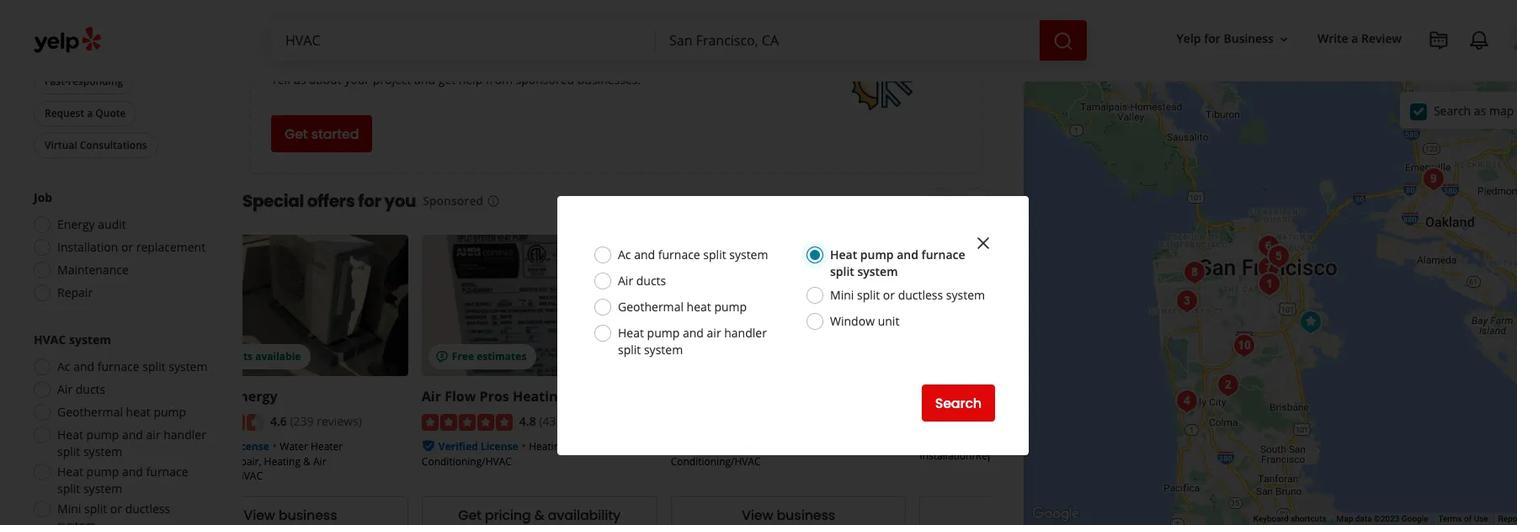 Task type: vqa. For each thing, say whether or not it's contained in the screenshot.
SEARCH within the button
yes



Task type: describe. For each thing, give the bounding box(es) containing it.
0 horizontal spatial ducts
[[76, 382, 105, 398]]

get started
[[285, 124, 359, 144]]

0 horizontal spatial from
[[444, 18, 484, 41]]

air inside search dialog
[[618, 273, 633, 289]]

conditioning/hvac,
[[985, 435, 1078, 449]]

terms of use
[[1439, 515, 1489, 524]]

4.6 (239 reviews)
[[270, 414, 362, 430]]

help
[[459, 72, 483, 88]]

option group containing hvac system
[[29, 332, 209, 526]]

fast-
[[45, 74, 68, 89]]

geothermal heat pump inside search dialog
[[618, 299, 747, 315]]

free estimates link for air flow pros heating and air conditioning
[[422, 235, 657, 376]]

reviews
[[936, 414, 974, 428]]

heater inside the united hvac service no reviews heating & air conditioning/hvac, water heater installation/repair
[[1111, 435, 1143, 449]]

businesses.
[[578, 72, 641, 88]]

1 vertical spatial for
[[358, 189, 381, 213]]

discounts available link
[[173, 235, 408, 376]]

get for get started
[[285, 124, 308, 144]]

2 horizontal spatial conditioning/hvac
[[671, 455, 761, 469]]

4.8
[[519, 414, 536, 430]]

united hvac service link
[[920, 387, 1068, 406]]

ac inside search dialog
[[618, 247, 631, 263]]

(239
[[290, 414, 314, 430]]

16 chevron down v2 image
[[1278, 33, 1291, 46]]

0 horizontal spatial ac and furnace split system
[[57, 359, 208, 375]]

free price estimates from local hvac contractors image
[[838, 37, 922, 121]]

geothermal inside search dialog
[[618, 299, 684, 315]]

sponsored
[[423, 193, 484, 209]]

0 horizontal spatial air
[[146, 427, 161, 443]]

fast-responding
[[45, 74, 123, 89]]

responding
[[68, 74, 123, 89]]

installation
[[57, 240, 118, 256]]

0 horizontal spatial mini split or ductless system
[[57, 501, 170, 526]]

heat inside search dialog
[[687, 299, 711, 315]]

open
[[45, 42, 71, 57]]

1 vertical spatial energy
[[232, 387, 278, 406]]

availability
[[548, 506, 621, 525]]

united
[[920, 387, 971, 406]]

heat pump and furnace split system inside search dialog
[[830, 247, 966, 280]]

your
[[345, 72, 370, 88]]

2 view business link from the left
[[671, 497, 907, 526]]

hvac system
[[34, 332, 111, 348]]

installation/repair,
[[173, 455, 261, 469]]

san francisco heating and cooling image
[[1211, 368, 1245, 402]]

a for request
[[87, 106, 93, 121]]

& inside button
[[534, 506, 545, 525]]

keyboard shortcuts button
[[1254, 514, 1327, 526]]

16 verified v2 image
[[422, 440, 435, 453]]

0 horizontal spatial heat
[[126, 405, 151, 421]]

offers
[[307, 189, 355, 213]]

m
[[1518, 102, 1518, 118]]

projects image
[[1429, 30, 1449, 51]]

verified license for conditioning/hvac
[[688, 440, 768, 454]]

no
[[920, 414, 934, 428]]

16 info v2 image
[[487, 194, 500, 208]]

verified license for heating
[[189, 440, 269, 454]]

open now button
[[34, 37, 107, 63]]

unit
[[878, 313, 900, 329]]

license for heating
[[232, 440, 269, 454]]

4.8 star rating image
[[422, 415, 513, 432]]

1 vertical spatial ductless
[[125, 501, 170, 517]]

tell
[[271, 72, 290, 88]]

view business for first view business link from right
[[742, 506, 836, 525]]

0 horizontal spatial air ducts
[[57, 382, 105, 398]]

map
[[1337, 515, 1354, 524]]

write
[[1318, 31, 1349, 47]]

same day air conditioning & heating image
[[1252, 251, 1286, 285]]

4.6
[[270, 414, 287, 430]]

air flow pros heating and air conditioning
[[422, 387, 709, 406]]

1 vertical spatial ac
[[57, 359, 70, 375]]

united hvac service no reviews heating & air conditioning/hvac, water heater installation/repair
[[920, 387, 1143, 463]]

or inside search dialog
[[883, 287, 895, 303]]

search dialog
[[0, 0, 1518, 526]]

repair
[[57, 285, 93, 301]]

0 horizontal spatial energy
[[57, 217, 95, 233]]

close image
[[974, 233, 994, 253]]

request a quote
[[45, 106, 126, 121]]

next image
[[968, 191, 988, 211]]

1 view business link from the left
[[173, 497, 408, 526]]

sponsored
[[516, 72, 574, 88]]

estimates inside free price estimates from local hvac contractors tell us about your project and get help from sponsored businesses.
[[356, 18, 440, 41]]

2 verified license button from the left
[[439, 438, 518, 454]]

get pricing & availability
[[458, 506, 621, 525]]

comfort energy
[[173, 387, 278, 406]]

flow
[[445, 387, 476, 406]]

search button
[[922, 385, 995, 422]]

special
[[243, 189, 304, 213]]

get started button
[[271, 115, 373, 152]]

google image
[[1028, 504, 1084, 526]]

1 vertical spatial heat pump and furnace split system
[[57, 464, 188, 497]]

dennis's heating & cooling image
[[1294, 305, 1328, 339]]

request a quote button
[[34, 101, 137, 127]]

virtual
[[45, 138, 77, 153]]

ductless inside search dialog
[[898, 287, 943, 303]]

search as map m
[[1434, 102, 1518, 118]]

keyboard
[[1254, 515, 1289, 524]]

terms of use link
[[1439, 515, 1489, 524]]

& inside water heater installation/repair, heating & air conditioning/hvac
[[303, 455, 311, 469]]

1 vertical spatial geothermal
[[57, 405, 123, 421]]

window
[[830, 313, 875, 329]]

repo
[[1499, 515, 1518, 524]]

window unit
[[830, 313, 900, 329]]

1 vertical spatial handler
[[164, 427, 206, 443]]

installation/repair
[[920, 449, 1006, 463]]

job
[[34, 190, 52, 206]]

shortcuts
[[1291, 515, 1327, 524]]

us
[[293, 72, 306, 88]]

audit
[[98, 217, 126, 233]]

price
[[310, 18, 353, 41]]

2 free estimates from the left
[[950, 350, 1025, 364]]

next hvac & appliance repair image
[[1262, 240, 1296, 273]]

air inside water heater installation/repair, heating & air conditioning/hvac
[[313, 455, 326, 469]]

2 vertical spatial or
[[110, 501, 122, 517]]

fast-responding button
[[34, 69, 134, 95]]

project
[[373, 72, 411, 88]]

apollo heating & ventilating image
[[1227, 329, 1261, 363]]

heater inside water heater installation/repair, heating & air conditioning/hvac
[[311, 440, 343, 454]]

1 horizontal spatial conditioning/hvac
[[422, 455, 512, 469]]

now
[[74, 42, 96, 57]]

4.8 (435 reviews)
[[519, 414, 611, 430]]

map
[[1490, 102, 1515, 118]]

previous image
[[929, 191, 949, 211]]

data
[[1356, 515, 1372, 524]]

water inside the united hvac service no reviews heating & air conditioning/hvac, water heater installation/repair
[[1080, 435, 1109, 449]]

and inside free price estimates from local hvac contractors tell us about your project and get help from sponsored businesses.
[[414, 72, 435, 88]]

conditioning
[[622, 387, 709, 406]]

1 horizontal spatial estimates
[[477, 350, 527, 364]]

energy audit
[[57, 217, 126, 233]]

16 free estimates v2 image
[[435, 350, 449, 364]]

conditioning/hvac inside water heater installation/repair, heating & air conditioning/hvac
[[173, 469, 263, 484]]

business
[[1224, 31, 1274, 47]]

ortiz heating & air conditioning image
[[1315, 513, 1349, 526]]

2 license from the left
[[481, 440, 518, 454]]

2 verified from the left
[[439, 440, 478, 454]]

review
[[1362, 31, 1402, 47]]

comfort
[[173, 387, 228, 406]]



Task type: locate. For each thing, give the bounding box(es) containing it.
1 horizontal spatial business
[[777, 506, 836, 525]]

verified license down 4.8 star rating image
[[439, 440, 518, 454]]

ac and furnace split system
[[618, 247, 768, 263], [57, 359, 208, 375]]

2 horizontal spatial estimates
[[975, 350, 1025, 364]]

1 vertical spatial air ducts
[[57, 382, 105, 398]]

hvac
[[531, 18, 580, 41], [34, 332, 66, 348], [975, 387, 1011, 406]]

0 horizontal spatial verified license
[[189, 440, 269, 454]]

0 vertical spatial or
[[121, 240, 133, 256]]

1 free estimates link from the left
[[422, 235, 657, 376]]

hvac inside the united hvac service no reviews heating & air conditioning/hvac, water heater installation/repair
[[975, 387, 1011, 406]]

for left 'you'
[[358, 189, 381, 213]]

1 vertical spatial heat pump and air handler split system
[[57, 427, 206, 460]]

ac
[[618, 247, 631, 263], [57, 359, 70, 375]]

1 horizontal spatial for
[[1204, 31, 1221, 47]]

a left quote
[[87, 106, 93, 121]]

google
[[1402, 515, 1429, 524]]

write a review
[[1318, 31, 1402, 47]]

map data ©2023 google
[[1337, 515, 1429, 524]]

verified
[[189, 440, 229, 454], [439, 440, 478, 454], [688, 440, 727, 454]]

get for get pricing & availability
[[458, 506, 482, 525]]

1 horizontal spatial free
[[452, 350, 474, 364]]

estimates up pros
[[477, 350, 527, 364]]

yelp for business
[[1177, 31, 1274, 47]]

yelp for yelp for business
[[1177, 31, 1201, 47]]

search image
[[1054, 31, 1074, 51]]

1 horizontal spatial air
[[707, 325, 721, 341]]

pump
[[861, 247, 894, 263], [715, 299, 747, 315], [647, 325, 680, 341], [154, 405, 186, 421], [86, 427, 119, 443], [86, 464, 119, 480]]

0 horizontal spatial conditioning/hvac
[[173, 469, 263, 484]]

1 vertical spatial get
[[458, 506, 482, 525]]

0 vertical spatial geothermal heat pump
[[618, 299, 747, 315]]

from right help
[[486, 72, 513, 88]]

1 verified license button from the left
[[189, 438, 269, 454]]

1 reviews) from the left
[[317, 414, 362, 430]]

1 option group from the top
[[29, 190, 209, 307]]

0 vertical spatial yelp
[[65, 10, 86, 24]]

2 heating & air conditioning/hvac from the left
[[671, 440, 840, 469]]

view business for 2nd view business link from right
[[244, 506, 337, 525]]

reviews) for flow
[[566, 414, 611, 430]]

verified license button down 4.8 star rating image
[[439, 438, 518, 454]]

1 horizontal spatial yelp
[[1177, 31, 1201, 47]]

1 vertical spatial hvac
[[34, 332, 66, 348]]

1 horizontal spatial a
[[1352, 31, 1359, 47]]

license for conditioning/hvac
[[730, 440, 768, 454]]

1 horizontal spatial get
[[458, 506, 482, 525]]

yelp inside button
[[65, 10, 86, 24]]

service
[[1015, 387, 1068, 406]]

verified license up installation/repair,
[[189, 440, 269, 454]]

3 license from the left
[[730, 440, 768, 454]]

air up conditioning
[[707, 325, 721, 341]]

verified up installation/repair,
[[189, 440, 229, 454]]

1 verified license from the left
[[189, 440, 269, 454]]

0 vertical spatial option group
[[29, 190, 209, 307]]

notifications image
[[1470, 30, 1490, 51]]

0 vertical spatial for
[[1204, 31, 1221, 47]]

2 view business from the left
[[742, 506, 836, 525]]

1 business from the left
[[279, 506, 337, 525]]

3 verified from the left
[[688, 440, 727, 454]]

heating inside water heater installation/repair, heating & air conditioning/hvac
[[264, 455, 301, 469]]

you
[[384, 189, 416, 213]]

heat pump and air handler split system inside search dialog
[[618, 325, 767, 358]]

reviews) for energy
[[317, 414, 362, 430]]

pricing
[[485, 506, 531, 525]]

free price estimates from local hvac contractors tell us about your project and get help from sponsored businesses.
[[271, 18, 641, 88]]

1 vertical spatial a
[[87, 106, 93, 121]]

2 horizontal spatial verified license
[[688, 440, 768, 454]]

yelp left the business
[[1177, 31, 1201, 47]]

verified license button down conditioning
[[688, 438, 768, 454]]

free up united
[[950, 350, 972, 364]]

business for 2nd view business link from right
[[279, 506, 337, 525]]

view business
[[244, 506, 337, 525], [742, 506, 836, 525]]

1 horizontal spatial geothermal
[[618, 299, 684, 315]]

yelp for yelp guaranteed
[[65, 10, 86, 24]]

get
[[438, 72, 456, 88]]

about
[[309, 72, 342, 88]]

search
[[1434, 102, 1471, 118], [935, 394, 982, 413]]

mini inside mini split or ductless system
[[57, 501, 81, 517]]

2 verified license from the left
[[439, 440, 518, 454]]

energy
[[57, 217, 95, 233], [232, 387, 278, 406]]

1 horizontal spatial ductless
[[898, 287, 943, 303]]

None search field
[[272, 20, 1091, 61]]

(435
[[539, 414, 563, 430]]

yelp guaranteed button
[[34, 4, 158, 31]]

1 free estimates from the left
[[452, 350, 527, 364]]

as
[[1475, 102, 1487, 118]]

1 heating & air conditioning/hvac from the left
[[422, 440, 591, 469]]

discounts
[[203, 350, 253, 364]]

4.6 star rating image
[[173, 415, 264, 432]]

0 vertical spatial energy
[[57, 217, 95, 233]]

1 vertical spatial mini
[[57, 501, 81, 517]]

write a review link
[[1311, 24, 1409, 54]]

0 vertical spatial heat pump and furnace split system
[[830, 247, 966, 280]]

conditioning/hvac
[[422, 455, 512, 469], [671, 455, 761, 469], [173, 469, 263, 484]]

air ducts
[[618, 273, 666, 289], [57, 382, 105, 398]]

1 vertical spatial or
[[883, 287, 895, 303]]

1 horizontal spatial ac
[[618, 247, 631, 263]]

business for first view business link from right
[[777, 506, 836, 525]]

0 vertical spatial handler
[[724, 325, 767, 341]]

maintenance
[[57, 262, 129, 278]]

system
[[730, 247, 768, 263], [858, 264, 898, 280], [946, 287, 985, 303], [69, 332, 111, 348], [644, 342, 683, 358], [169, 359, 208, 375], [83, 444, 122, 460], [83, 481, 122, 497], [57, 518, 96, 526]]

1 vertical spatial air
[[146, 427, 161, 443]]

0 horizontal spatial business
[[279, 506, 337, 525]]

1 horizontal spatial water
[[1080, 435, 1109, 449]]

search left as
[[1434, 102, 1471, 118]]

0 horizontal spatial heater
[[311, 440, 343, 454]]

1 horizontal spatial ducts
[[636, 273, 666, 289]]

1 horizontal spatial license
[[481, 440, 518, 454]]

verified down conditioning
[[688, 440, 727, 454]]

water right conditioning/hvac,
[[1080, 435, 1109, 449]]

get pricing & availability button
[[422, 497, 657, 526]]

from left local
[[444, 18, 484, 41]]

and
[[569, 387, 596, 406]]

search for search as map m
[[1434, 102, 1471, 118]]

0 vertical spatial air ducts
[[618, 273, 666, 289]]

0 horizontal spatial ac
[[57, 359, 70, 375]]

comfort energy link
[[173, 387, 278, 406]]

atlas heating image
[[1417, 162, 1451, 196]]

use
[[1474, 515, 1489, 524]]

1 horizontal spatial view business link
[[671, 497, 907, 526]]

mini split or ductless system inside search dialog
[[830, 287, 985, 303]]

0 vertical spatial hvac
[[531, 18, 580, 41]]

1 horizontal spatial free estimates link
[[920, 235, 1156, 376]]

verified for water heater installation/repair, heating & air conditioning/hvac
[[189, 440, 229, 454]]

view for 2nd view business link from right
[[244, 506, 275, 525]]

contractors
[[271, 41, 372, 65]]

0 horizontal spatial verified
[[189, 440, 229, 454]]

air flow pros heating and air conditioning image
[[1253, 267, 1286, 301], [1253, 267, 1286, 301]]

heating inside the united hvac service no reviews heating & air conditioning/hvac, water heater installation/repair
[[920, 435, 957, 449]]

started
[[311, 124, 359, 144]]

1 horizontal spatial mini
[[830, 287, 854, 303]]

get
[[285, 124, 308, 144], [458, 506, 482, 525]]

replacement
[[136, 240, 206, 256]]

©2023
[[1375, 515, 1400, 524]]

0 vertical spatial mini split or ductless system
[[830, 287, 985, 303]]

hvac inside free price estimates from local hvac contractors tell us about your project and get help from sponsored businesses.
[[531, 18, 580, 41]]

and
[[414, 72, 435, 88], [634, 247, 655, 263], [897, 247, 919, 263], [683, 325, 704, 341], [73, 359, 94, 375], [122, 427, 143, 443], [122, 464, 143, 480]]

1 horizontal spatial heat pump and air handler split system
[[618, 325, 767, 358]]

water down (239 in the bottom of the page
[[280, 440, 308, 454]]

1 horizontal spatial view
[[742, 506, 774, 525]]

discounts available
[[203, 350, 301, 364]]

3 verified license from the left
[[688, 440, 768, 454]]

guaranteed
[[88, 10, 147, 24]]

map region
[[930, 0, 1518, 526]]

free left price
[[271, 18, 307, 41]]

1 horizontal spatial hvac
[[531, 18, 580, 41]]

for left the business
[[1204, 31, 1221, 47]]

a right the write
[[1352, 31, 1359, 47]]

for
[[1204, 31, 1221, 47], [358, 189, 381, 213]]

1 horizontal spatial search
[[1434, 102, 1471, 118]]

air inside search dialog
[[707, 325, 721, 341]]

verified down 4.8 star rating image
[[439, 440, 478, 454]]

0 horizontal spatial geothermal
[[57, 405, 123, 421]]

hvac right united
[[975, 387, 1011, 406]]

verified license down conditioning
[[688, 440, 768, 454]]

0 horizontal spatial heat pump and furnace split system
[[57, 464, 188, 497]]

hvac right local
[[531, 18, 580, 41]]

search inside button
[[935, 394, 982, 413]]

view business link
[[173, 497, 408, 526], [671, 497, 907, 526]]

heating & air conditioning/hvac
[[422, 440, 591, 469], [671, 440, 840, 469]]

1 vertical spatial heat
[[126, 405, 151, 421]]

1 horizontal spatial heat pump and furnace split system
[[830, 247, 966, 280]]

verified license button up installation/repair,
[[189, 438, 269, 454]]

quote
[[95, 106, 126, 121]]

business
[[279, 506, 337, 525], [777, 506, 836, 525]]

ducts
[[636, 273, 666, 289], [76, 382, 105, 398]]

breathable image
[[1252, 229, 1286, 263]]

0 horizontal spatial license
[[232, 440, 269, 454]]

0 vertical spatial get
[[285, 124, 308, 144]]

conditioning/hvac down 4.6 star rating image
[[173, 469, 263, 484]]

1 vertical spatial ducts
[[76, 382, 105, 398]]

2 option group from the top
[[29, 332, 209, 526]]

1 horizontal spatial handler
[[724, 325, 767, 341]]

or
[[121, 240, 133, 256], [883, 287, 895, 303], [110, 501, 122, 517]]

0 vertical spatial a
[[1352, 31, 1359, 47]]

pros
[[480, 387, 509, 406]]

option group
[[29, 190, 209, 307], [29, 332, 209, 526]]

verified license button for conditioning/hvac
[[688, 438, 768, 454]]

ducts inside search dialog
[[636, 273, 666, 289]]

for inside yelp for business button
[[1204, 31, 1221, 47]]

mini inside search dialog
[[830, 287, 854, 303]]

1 view from the left
[[244, 506, 275, 525]]

building efficiency image
[[1178, 256, 1211, 289]]

water
[[1080, 435, 1109, 449], [280, 440, 308, 454]]

search up reviews
[[935, 394, 982, 413]]

3 verified license button from the left
[[688, 438, 768, 454]]

& inside the united hvac service no reviews heating & air conditioning/hvac, water heater installation/repair
[[959, 435, 967, 449]]

heat pump and air handler split system up conditioning
[[618, 325, 767, 358]]

water inside water heater installation/repair, heating & air conditioning/hvac
[[280, 440, 308, 454]]

of
[[1465, 515, 1472, 524]]

1 horizontal spatial verified license
[[439, 440, 518, 454]]

1 view business from the left
[[244, 506, 337, 525]]

1 vertical spatial from
[[486, 72, 513, 88]]

heat pump and air handler split system
[[618, 325, 767, 358], [57, 427, 206, 460]]

reviews) right (239 in the bottom of the page
[[317, 414, 362, 430]]

1 vertical spatial ac and furnace split system
[[57, 359, 208, 375]]

0 horizontal spatial verified license button
[[189, 438, 269, 454]]

air left 4.6 star rating image
[[146, 427, 161, 443]]

air inside the united hvac service no reviews heating & air conditioning/hvac, water heater installation/repair
[[969, 435, 982, 449]]

installation or replacement
[[57, 240, 206, 256]]

energy up installation
[[57, 217, 95, 233]]

get left started at the top
[[285, 124, 308, 144]]

yelp up open now
[[65, 10, 86, 24]]

2 business from the left
[[777, 506, 836, 525]]

furnace
[[658, 247, 700, 263], [922, 247, 966, 263], [97, 359, 140, 375], [146, 464, 188, 480]]

2 horizontal spatial hvac
[[975, 387, 1011, 406]]

1 horizontal spatial reviews)
[[566, 414, 611, 430]]

search for search
[[935, 394, 982, 413]]

view
[[244, 506, 275, 525], [742, 506, 774, 525]]

handler inside search dialog
[[724, 325, 767, 341]]

a inside request a quote button
[[87, 106, 93, 121]]

yelp for business button
[[1170, 24, 1298, 54]]

ductless
[[898, 287, 943, 303], [125, 501, 170, 517]]

reviews) down and
[[566, 414, 611, 430]]

view for first view business link from right
[[742, 506, 774, 525]]

virtual consultations
[[45, 138, 147, 153]]

terms
[[1439, 515, 1462, 524]]

a plus quality hvac image
[[1170, 384, 1204, 418], [1170, 384, 1204, 418]]

a inside write a review link
[[1352, 31, 1359, 47]]

1 horizontal spatial verified
[[439, 440, 478, 454]]

open now
[[45, 42, 96, 57]]

air ducts inside search dialog
[[618, 273, 666, 289]]

conditioning/hvac down conditioning
[[671, 455, 761, 469]]

free estimates link for united hvac service
[[920, 235, 1156, 376]]

conditioning/hvac down 4.8 star rating image
[[422, 455, 512, 469]]

1 horizontal spatial verified license button
[[439, 438, 518, 454]]

get left pricing
[[458, 506, 482, 525]]

energy up 4.6
[[232, 387, 278, 406]]

1 horizontal spatial from
[[486, 72, 513, 88]]

air
[[618, 273, 633, 289], [57, 382, 73, 398], [422, 387, 441, 406], [599, 387, 619, 406], [969, 435, 982, 449], [578, 440, 591, 454], [827, 440, 840, 454], [313, 455, 326, 469]]

0 vertical spatial from
[[444, 18, 484, 41]]

yelp guaranteed
[[65, 10, 147, 24]]

0 horizontal spatial heating & air conditioning/hvac
[[422, 440, 591, 469]]

a
[[1352, 31, 1359, 47], [87, 106, 93, 121]]

consultations
[[80, 138, 147, 153]]

0 horizontal spatial hvac
[[34, 332, 66, 348]]

0 horizontal spatial handler
[[164, 427, 206, 443]]

free
[[271, 18, 307, 41], [452, 350, 474, 364], [950, 350, 972, 364]]

license
[[232, 440, 269, 454], [481, 440, 518, 454], [730, 440, 768, 454]]

0 horizontal spatial yelp
[[65, 10, 86, 24]]

1 horizontal spatial free estimates
[[950, 350, 1025, 364]]

heat
[[830, 247, 858, 263], [618, 325, 644, 341], [57, 427, 83, 443], [57, 464, 83, 480]]

free estimates up the united hvac service link
[[950, 350, 1025, 364]]

2 reviews) from the left
[[566, 414, 611, 430]]

a for write
[[1352, 31, 1359, 47]]

2 horizontal spatial free
[[950, 350, 972, 364]]

estimates up project
[[356, 18, 440, 41]]

special offers for you
[[243, 189, 416, 213]]

1 vertical spatial geothermal heat pump
[[57, 405, 186, 421]]

1 horizontal spatial heating & air conditioning/hvac
[[671, 440, 840, 469]]

2 free estimates link from the left
[[920, 235, 1156, 376]]

repo link
[[1499, 515, 1518, 524]]

free inside free price estimates from local hvac contractors tell us about your project and get help from sponsored businesses.
[[271, 18, 307, 41]]

air flow pros heating and air conditioning link
[[422, 387, 709, 406]]

heat pump and air handler split system down "comfort"
[[57, 427, 206, 460]]

local
[[487, 18, 528, 41]]

free estimates up pros
[[452, 350, 527, 364]]

hvac down repair
[[34, 332, 66, 348]]

ocean air heating image
[[1170, 284, 1204, 318]]

0 vertical spatial ac
[[618, 247, 631, 263]]

0 horizontal spatial a
[[87, 106, 93, 121]]

verified license button for heating
[[189, 438, 269, 454]]

1 verified from the left
[[189, 440, 229, 454]]

0 vertical spatial search
[[1434, 102, 1471, 118]]

0 horizontal spatial mini
[[57, 501, 81, 517]]

geothermal heat pump
[[618, 299, 747, 315], [57, 405, 186, 421]]

free estimates link
[[422, 235, 657, 376], [920, 235, 1156, 376]]

handler
[[724, 325, 767, 341], [164, 427, 206, 443]]

option group containing job
[[29, 190, 209, 307]]

verified for heating & air conditioning/hvac
[[688, 440, 727, 454]]

free right 16 free estimates v2 icon
[[452, 350, 474, 364]]

request
[[45, 106, 84, 121]]

0 vertical spatial heat pump and air handler split system
[[618, 325, 767, 358]]

2 horizontal spatial license
[[730, 440, 768, 454]]

yelp inside button
[[1177, 31, 1201, 47]]

1 horizontal spatial ac and furnace split system
[[618, 247, 768, 263]]

0 vertical spatial air
[[707, 325, 721, 341]]

0 horizontal spatial reviews)
[[317, 414, 362, 430]]

ac and furnace split system inside search dialog
[[618, 247, 768, 263]]

0 horizontal spatial view
[[244, 506, 275, 525]]

user actions element
[[1164, 21, 1518, 125]]

0 horizontal spatial get
[[285, 124, 308, 144]]

1 license from the left
[[232, 440, 269, 454]]

1 horizontal spatial heater
[[1111, 435, 1143, 449]]

estimates up the united hvac service link
[[975, 350, 1025, 364]]

2 view from the left
[[742, 506, 774, 525]]

1 vertical spatial yelp
[[1177, 31, 1201, 47]]

0 horizontal spatial estimates
[[356, 18, 440, 41]]



